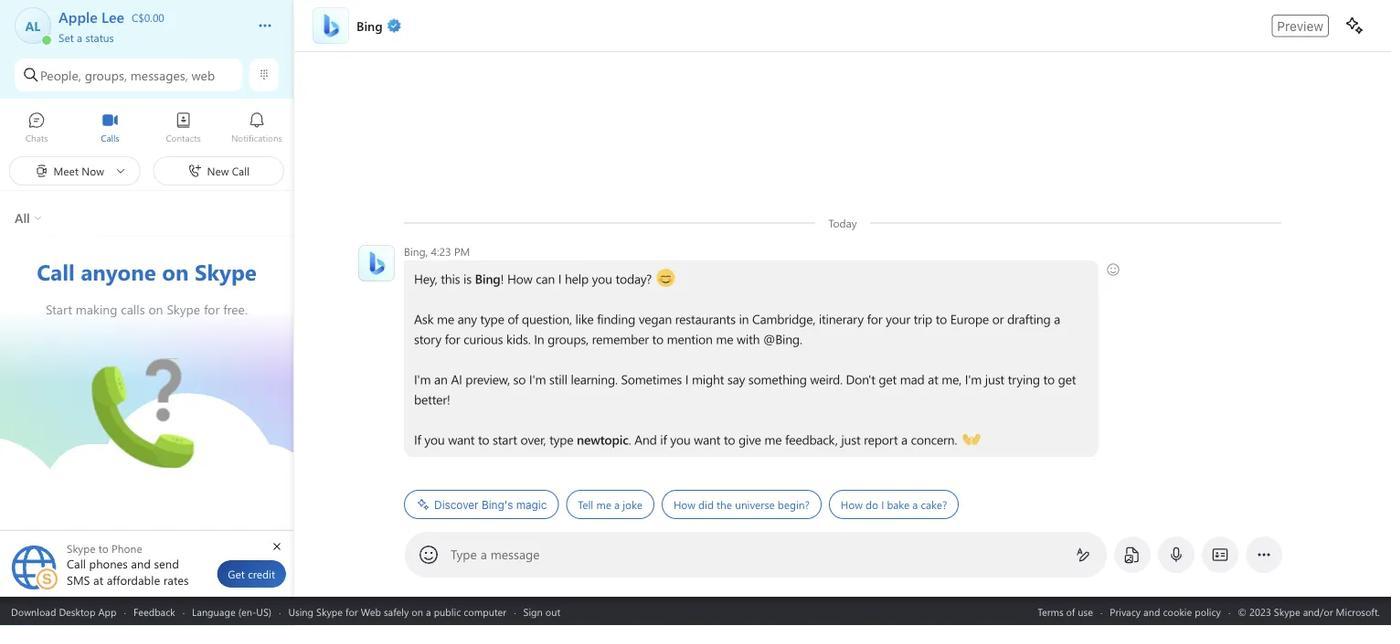 Task type: describe. For each thing, give the bounding box(es) containing it.
might
[[692, 371, 724, 388]]

me left with
[[716, 330, 733, 347]]

using skype for web safely on a public computer link
[[288, 605, 507, 618]]

to right trip
[[936, 310, 947, 327]]

discover bing's magic
[[434, 498, 547, 511]]

ask me any type of question, like finding vegan restaurants in cambridge, itinerary for your trip to europe or drafting a story for curious kids. in groups, remember to mention me with @bing. i'm an ai preview, so i'm still learning. sometimes i might say something weird. don't get mad at me, i'm just trying to get better! if you want to start over, type
[[414, 310, 1079, 448]]

1 get from the left
[[879, 371, 897, 388]]

kids.
[[506, 330, 531, 347]]

canyoutalk
[[92, 359, 161, 378]]

0 horizontal spatial how
[[507, 270, 533, 287]]

still
[[549, 371, 567, 388]]

me right give at the bottom right of the page
[[765, 431, 782, 448]]

web
[[361, 605, 381, 618]]

how for how did the universe begin?
[[674, 497, 696, 512]]

messages,
[[130, 66, 188, 83]]

a right report
[[901, 431, 908, 448]]

using
[[288, 605, 314, 618]]

1 horizontal spatial you
[[592, 270, 612, 287]]

is
[[463, 270, 472, 287]]

computer
[[464, 605, 507, 618]]

to left start
[[478, 431, 489, 448]]

sometimes
[[621, 371, 682, 388]]

so
[[513, 371, 526, 388]]

i inside ask me any type of question, like finding vegan restaurants in cambridge, itinerary for your trip to europe or drafting a story for curious kids. in groups, remember to mention me with @bing. i'm an ai preview, so i'm still learning. sometimes i might say something weird. don't get mad at me, i'm just trying to get better! if you want to start over, type
[[685, 371, 689, 388]]

bake
[[887, 497, 910, 512]]

terms of use link
[[1038, 605, 1093, 618]]

curious
[[464, 330, 503, 347]]

tell
[[578, 497, 593, 512]]

finding
[[597, 310, 635, 327]]

1 i'm from the left
[[414, 371, 431, 388]]

bing
[[475, 270, 500, 287]]

1 horizontal spatial type
[[549, 431, 573, 448]]

trying
[[1008, 371, 1040, 388]]

start
[[493, 431, 517, 448]]

or
[[992, 310, 1004, 327]]

learning.
[[571, 371, 618, 388]]

pm
[[454, 244, 470, 259]]

universe
[[735, 497, 775, 512]]

me inside button
[[596, 497, 611, 512]]

the
[[717, 497, 732, 512]]

bing, 4:23 pm
[[404, 244, 470, 259]]

and
[[634, 431, 657, 448]]

download
[[11, 605, 56, 618]]

1 vertical spatial for
[[445, 330, 460, 347]]

don't
[[846, 371, 875, 388]]

in
[[739, 310, 749, 327]]

safely
[[384, 605, 409, 618]]

1 vertical spatial just
[[841, 431, 861, 448]]

restaurants
[[675, 310, 736, 327]]

set a status
[[59, 30, 114, 44]]

your
[[886, 310, 910, 327]]

@bing.
[[763, 330, 802, 347]]

itinerary
[[819, 310, 864, 327]]

download desktop app link
[[11, 605, 117, 618]]

in
[[534, 330, 544, 347]]

to down vegan in the left of the page
[[652, 330, 664, 347]]

magic
[[516, 498, 547, 511]]

sign
[[523, 605, 543, 618]]

weird.
[[810, 371, 843, 388]]

type
[[451, 546, 477, 563]]

cookie
[[1163, 605, 1192, 618]]

newtopic . and if you want to give me feedback, just report a concern.
[[577, 431, 961, 448]]

message
[[491, 546, 540, 563]]

a right type
[[481, 546, 487, 563]]

people,
[[40, 66, 81, 83]]

of inside ask me any type of question, like finding vegan restaurants in cambridge, itinerary for your trip to europe or drafting a story for curious kids. in groups, remember to mention me with @bing. i'm an ai preview, so i'm still learning. sometimes i might say something weird. don't get mad at me, i'm just trying to get better! if you want to start over, type
[[508, 310, 519, 327]]

i inside button
[[881, 497, 884, 512]]

language (en-us)
[[192, 605, 272, 618]]

out
[[545, 605, 560, 618]]

how for how do i bake a cake?
[[841, 497, 863, 512]]

how did the universe begin?
[[674, 497, 810, 512]]

preview
[[1277, 18, 1324, 33]]

a right "set"
[[77, 30, 82, 44]]

tell me a joke
[[578, 497, 643, 512]]

skype
[[316, 605, 343, 618]]

can
[[536, 270, 555, 287]]

status
[[85, 30, 114, 44]]

did
[[698, 497, 714, 512]]

ai
[[451, 371, 462, 388]]

desktop
[[59, 605, 95, 618]]

0 horizontal spatial i
[[558, 270, 562, 287]]

(smileeyes)
[[657, 269, 717, 286]]

a left joke
[[614, 497, 620, 512]]

discover
[[434, 498, 479, 511]]

2 i'm from the left
[[529, 371, 546, 388]]

on
[[412, 605, 423, 618]]

mad
[[900, 371, 925, 388]]

say
[[728, 371, 745, 388]]

people, groups, messages, web button
[[15, 59, 242, 91]]

2 want from the left
[[694, 431, 721, 448]]

bing's
[[482, 498, 513, 511]]

feedback link
[[133, 605, 175, 618]]

set
[[59, 30, 74, 44]]



Task type: vqa. For each thing, say whether or not it's contained in the screenshot.
'TYPE A MEETING NAME (OPTIONAL)' text field
no



Task type: locate. For each thing, give the bounding box(es) containing it.
joke
[[623, 497, 643, 512]]

type
[[480, 310, 504, 327], [549, 431, 573, 448]]

begin?
[[778, 497, 810, 512]]

get left mad
[[879, 371, 897, 388]]

for right the story
[[445, 330, 460, 347]]

better!
[[414, 391, 450, 408]]

mention
[[667, 330, 713, 347]]

to
[[936, 310, 947, 327], [652, 330, 664, 347], [1043, 371, 1055, 388], [478, 431, 489, 448], [724, 431, 735, 448]]

i right do
[[881, 497, 884, 512]]

privacy
[[1110, 605, 1141, 618]]

web
[[192, 66, 215, 83]]

for
[[867, 310, 882, 327], [445, 330, 460, 347], [345, 605, 358, 618]]

for left your
[[867, 310, 882, 327]]

preview,
[[466, 371, 510, 388]]

0 horizontal spatial i'm
[[414, 371, 431, 388]]

me
[[437, 310, 454, 327], [716, 330, 733, 347], [765, 431, 782, 448], [596, 497, 611, 512]]

use
[[1078, 605, 1093, 618]]

0 vertical spatial for
[[867, 310, 882, 327]]

to left give at the bottom right of the page
[[724, 431, 735, 448]]

privacy and cookie policy link
[[1110, 605, 1221, 618]]

newtopic
[[577, 431, 629, 448]]

1 want from the left
[[448, 431, 475, 448]]

4:23
[[431, 244, 451, 259]]

trip
[[914, 310, 932, 327]]

of
[[508, 310, 519, 327], [1066, 605, 1075, 618]]

2 horizontal spatial for
[[867, 310, 882, 327]]

2 get from the left
[[1058, 371, 1076, 388]]

get right trying
[[1058, 371, 1076, 388]]

2 horizontal spatial i
[[881, 497, 884, 512]]

.
[[629, 431, 631, 448]]

just left trying
[[985, 371, 1005, 388]]

download desktop app
[[11, 605, 117, 618]]

bing,
[[404, 244, 428, 259]]

you inside ask me any type of question, like finding vegan restaurants in cambridge, itinerary for your trip to europe or drafting a story for curious kids. in groups, remember to mention me with @bing. i'm an ai preview, so i'm still learning. sometimes i might say something weird. don't get mad at me, i'm just trying to get better! if you want to start over, type
[[424, 431, 445, 448]]

how left do
[[841, 497, 863, 512]]

0 horizontal spatial type
[[480, 310, 504, 327]]

you
[[592, 270, 612, 287], [424, 431, 445, 448], [670, 431, 691, 448]]

want left give at the bottom right of the page
[[694, 431, 721, 448]]

just left report
[[841, 431, 861, 448]]

1 horizontal spatial of
[[1066, 605, 1075, 618]]

1 vertical spatial i
[[685, 371, 689, 388]]

0 vertical spatial groups,
[[85, 66, 127, 83]]

0 vertical spatial just
[[985, 371, 1005, 388]]

cake?
[[921, 497, 947, 512]]

1 vertical spatial of
[[1066, 605, 1075, 618]]

type a message
[[451, 546, 540, 563]]

hey, this is bing ! how can i help you today?
[[414, 270, 655, 287]]

1 horizontal spatial want
[[694, 431, 721, 448]]

i'm
[[414, 371, 431, 388], [529, 371, 546, 388], [965, 371, 982, 388]]

how left did
[[674, 497, 696, 512]]

1 horizontal spatial i'm
[[529, 371, 546, 388]]

(en-
[[238, 605, 256, 618]]

3 i'm from the left
[[965, 371, 982, 388]]

a right "bake" at the bottom of the page
[[913, 497, 918, 512]]

hey,
[[414, 270, 437, 287]]

report
[[864, 431, 898, 448]]

how do i bake a cake?
[[841, 497, 947, 512]]

0 horizontal spatial of
[[508, 310, 519, 327]]

1 vertical spatial type
[[549, 431, 573, 448]]

over,
[[521, 431, 546, 448]]

terms
[[1038, 605, 1064, 618]]

a
[[77, 30, 82, 44], [1054, 310, 1060, 327], [901, 431, 908, 448], [614, 497, 620, 512], [913, 497, 918, 512], [481, 546, 487, 563], [426, 605, 431, 618]]

how right !
[[507, 270, 533, 287]]

feedback,
[[785, 431, 838, 448]]

type up curious
[[480, 310, 504, 327]]

how did the universe begin? button
[[662, 490, 822, 519]]

remember
[[592, 330, 649, 347]]

1 horizontal spatial i
[[685, 371, 689, 388]]

1 horizontal spatial get
[[1058, 371, 1076, 388]]

cambridge,
[[752, 310, 816, 327]]

for left web
[[345, 605, 358, 618]]

want inside ask me any type of question, like finding vegan restaurants in cambridge, itinerary for your trip to europe or drafting a story for curious kids. in groups, remember to mention me with @bing. i'm an ai preview, so i'm still learning. sometimes i might say something weird. don't get mad at me, i'm just trying to get better! if you want to start over, type
[[448, 431, 475, 448]]

i left might
[[685, 371, 689, 388]]

2 horizontal spatial i'm
[[965, 371, 982, 388]]

groups,
[[85, 66, 127, 83], [548, 330, 589, 347]]

a right drafting
[[1054, 310, 1060, 327]]

get
[[879, 371, 897, 388], [1058, 371, 1076, 388]]

1 horizontal spatial how
[[674, 497, 696, 512]]

1 horizontal spatial just
[[985, 371, 1005, 388]]

i'm right me,
[[965, 371, 982, 388]]

give
[[739, 431, 761, 448]]

this
[[441, 270, 460, 287]]

question,
[[522, 310, 572, 327]]

a inside ask me any type of question, like finding vegan restaurants in cambridge, itinerary for your trip to europe or drafting a story for curious kids. in groups, remember to mention me with @bing. i'm an ai preview, so i'm still learning. sometimes i might say something weird. don't get mad at me, i'm just trying to get better! if you want to start over, type
[[1054, 310, 1060, 327]]

and
[[1144, 605, 1160, 618]]

an
[[434, 371, 448, 388]]

if
[[660, 431, 667, 448]]

0 vertical spatial of
[[508, 310, 519, 327]]

type right over,
[[549, 431, 573, 448]]

just inside ask me any type of question, like finding vegan restaurants in cambridge, itinerary for your trip to europe or drafting a story for curious kids. in groups, remember to mention me with @bing. i'm an ai preview, so i'm still learning. sometimes i might say something weird. don't get mad at me, i'm just trying to get better! if you want to start over, type
[[985, 371, 1005, 388]]

a inside button
[[913, 497, 918, 512]]

groups, inside button
[[85, 66, 127, 83]]

0 horizontal spatial groups,
[[85, 66, 127, 83]]

me right tell
[[596, 497, 611, 512]]

0 horizontal spatial just
[[841, 431, 861, 448]]

like
[[575, 310, 594, 327]]

(openhands)
[[962, 430, 1031, 447]]

tab list
[[0, 103, 293, 154]]

policy
[[1195, 605, 1221, 618]]

2 horizontal spatial how
[[841, 497, 863, 512]]

something
[[748, 371, 807, 388]]

1 horizontal spatial groups,
[[548, 330, 589, 347]]

me,
[[942, 371, 962, 388]]

how
[[507, 270, 533, 287], [674, 497, 696, 512], [841, 497, 863, 512]]

1 vertical spatial groups,
[[548, 330, 589, 347]]

concern.
[[911, 431, 957, 448]]

using skype for web safely on a public computer
[[288, 605, 507, 618]]

ask
[[414, 310, 434, 327]]

to right trying
[[1043, 371, 1055, 388]]

i'm right so
[[529, 371, 546, 388]]

a right on
[[426, 605, 431, 618]]

2 vertical spatial i
[[881, 497, 884, 512]]

any
[[458, 310, 477, 327]]

language
[[192, 605, 235, 618]]

i'm left an
[[414, 371, 431, 388]]

Type a message text field
[[451, 546, 1061, 564]]

today?
[[616, 270, 652, 287]]

with
[[737, 330, 760, 347]]

0 horizontal spatial you
[[424, 431, 445, 448]]

tell me a joke button
[[566, 490, 654, 519]]

of up kids.
[[508, 310, 519, 327]]

want
[[448, 431, 475, 448], [694, 431, 721, 448]]

0 horizontal spatial want
[[448, 431, 475, 448]]

groups, down like
[[548, 330, 589, 347]]

me left any
[[437, 310, 454, 327]]

0 vertical spatial type
[[480, 310, 504, 327]]

feedback
[[133, 605, 175, 618]]

vegan
[[639, 310, 672, 327]]

i right can
[[558, 270, 562, 287]]

do
[[866, 497, 878, 512]]

how do i bake a cake? button
[[829, 490, 959, 519]]

0 horizontal spatial get
[[879, 371, 897, 388]]

2 vertical spatial for
[[345, 605, 358, 618]]

set a status button
[[59, 26, 239, 44]]

public
[[434, 605, 461, 618]]

groups, inside ask me any type of question, like finding vegan restaurants in cambridge, itinerary for your trip to europe or drafting a story for curious kids. in groups, remember to mention me with @bing. i'm an ai preview, so i'm still learning. sometimes i might say something weird. don't get mad at me, i'm just trying to get better! if you want to start over, type
[[548, 330, 589, 347]]

0 horizontal spatial for
[[345, 605, 358, 618]]

want left start
[[448, 431, 475, 448]]

of left use
[[1066, 605, 1075, 618]]

europe
[[950, 310, 989, 327]]

0 vertical spatial i
[[558, 270, 562, 287]]

2 horizontal spatial you
[[670, 431, 691, 448]]

1 horizontal spatial for
[[445, 330, 460, 347]]

groups, down status
[[85, 66, 127, 83]]



